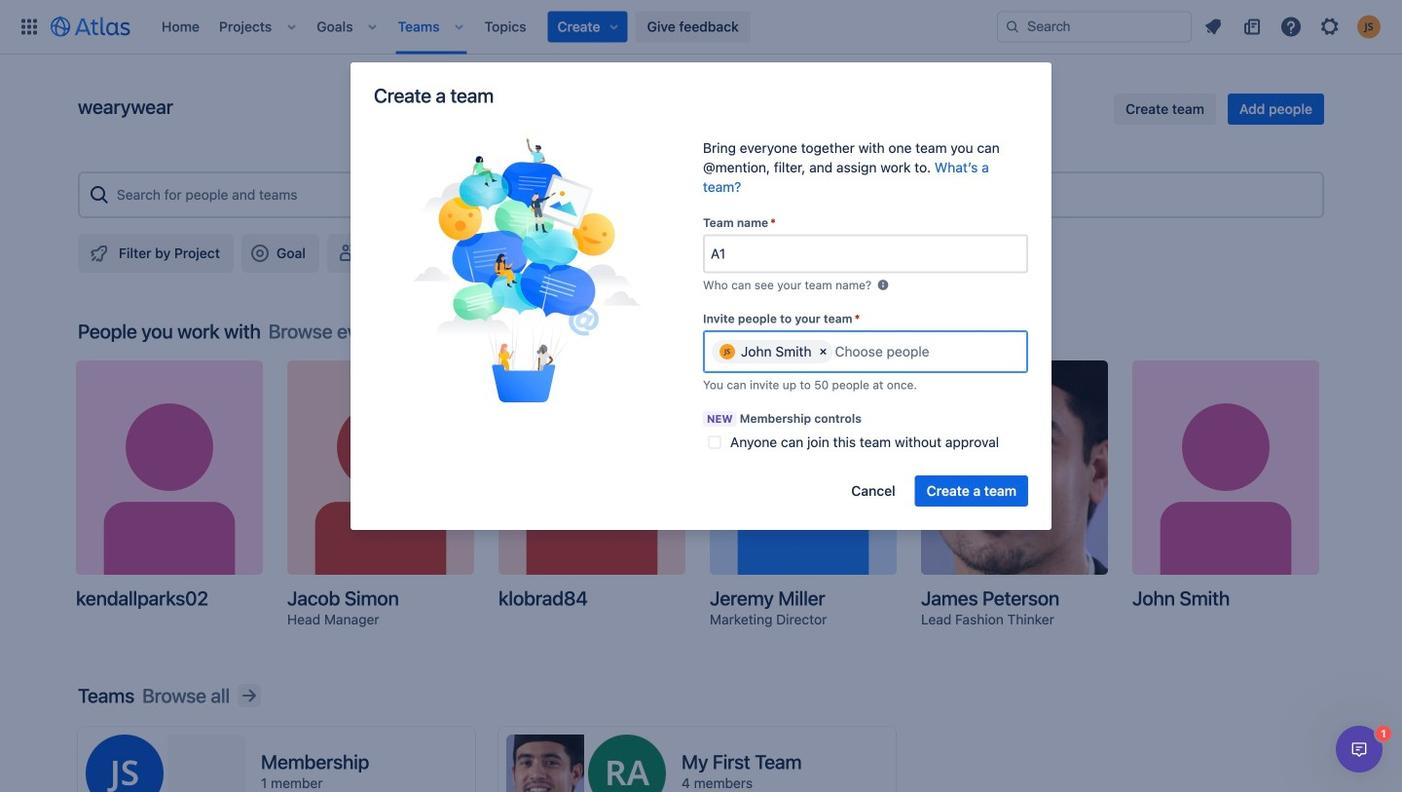 Task type: vqa. For each thing, say whether or not it's contained in the screenshot.
top ELEMENT
yes



Task type: describe. For each thing, give the bounding box(es) containing it.
create a team element
[[391, 138, 663, 407]]

create a team image
[[412, 138, 642, 402]]

search for people and teams image
[[88, 183, 111, 207]]

e.g. HR Team, Redesign Project, Team Mango field
[[705, 236, 1027, 271]]

clear image
[[816, 344, 832, 359]]

Search for people and teams field
[[111, 177, 1315, 212]]

your team name is visible to anyone in your organisation. it may be visible on work shared outside your organisation. image
[[876, 277, 892, 293]]

browse everyone image
[[424, 320, 448, 343]]

top element
[[12, 0, 998, 54]]



Task type: locate. For each thing, give the bounding box(es) containing it.
banner
[[0, 0, 1403, 55]]

search image
[[1005, 19, 1021, 35]]

browse all image
[[238, 684, 261, 707]]

Search field
[[998, 11, 1192, 42]]

help image
[[1280, 15, 1303, 38]]

None search field
[[998, 11, 1192, 42]]

dialog
[[1337, 726, 1383, 773]]



